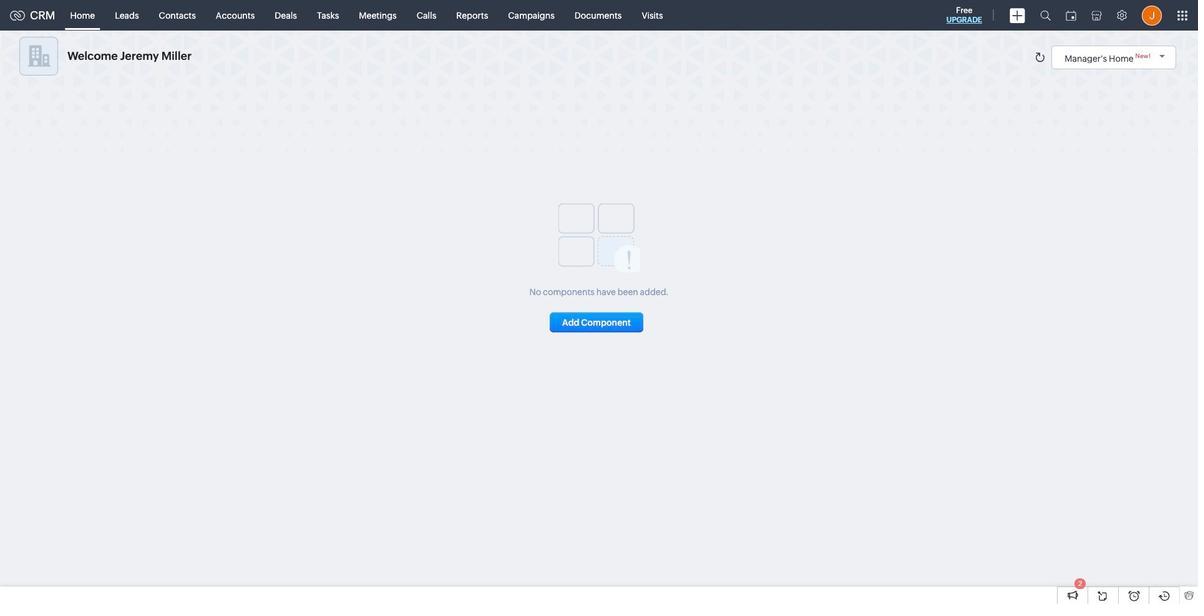 Task type: vqa. For each thing, say whether or not it's contained in the screenshot.
"Chats" image
no



Task type: locate. For each thing, give the bounding box(es) containing it.
create menu element
[[1003, 0, 1033, 30]]

logo image
[[10, 10, 25, 20]]

search image
[[1041, 10, 1052, 21]]



Task type: describe. For each thing, give the bounding box(es) containing it.
profile image
[[1143, 5, 1163, 25]]

profile element
[[1135, 0, 1170, 30]]

calendar image
[[1067, 10, 1077, 20]]

search element
[[1033, 0, 1059, 31]]

create menu image
[[1010, 8, 1026, 23]]



